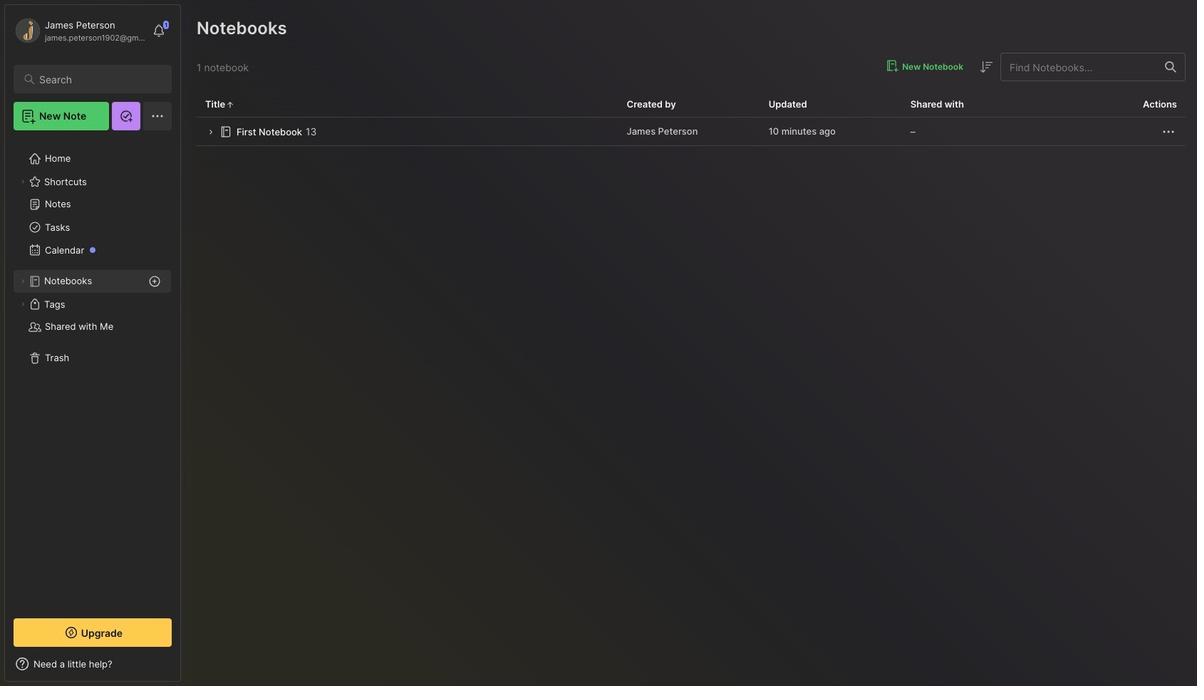 Task type: vqa. For each thing, say whether or not it's contained in the screenshot.
The Background icon
no



Task type: describe. For each thing, give the bounding box(es) containing it.
Search text field
[[39, 73, 159, 86]]

main element
[[0, 0, 185, 686]]

WHAT'S NEW field
[[5, 653, 180, 676]]



Task type: locate. For each thing, give the bounding box(es) containing it.
More actions field
[[1160, 123, 1177, 140]]

sort options image
[[978, 59, 995, 76]]

Find Notebooks… text field
[[1001, 55, 1157, 79]]

expand tags image
[[19, 300, 27, 309]]

Account field
[[14, 16, 145, 45]]

expand notebooks image
[[19, 277, 27, 286]]

tree
[[5, 139, 180, 606]]

none search field inside the main element
[[39, 71, 159, 88]]

more actions image
[[1160, 123, 1177, 140]]

Sort field
[[978, 58, 995, 76]]

None search field
[[39, 71, 159, 88]]

arrow image
[[205, 127, 216, 138]]

row
[[197, 118, 1186, 146]]

tree inside the main element
[[5, 139, 180, 606]]

click to collapse image
[[180, 660, 191, 677]]



